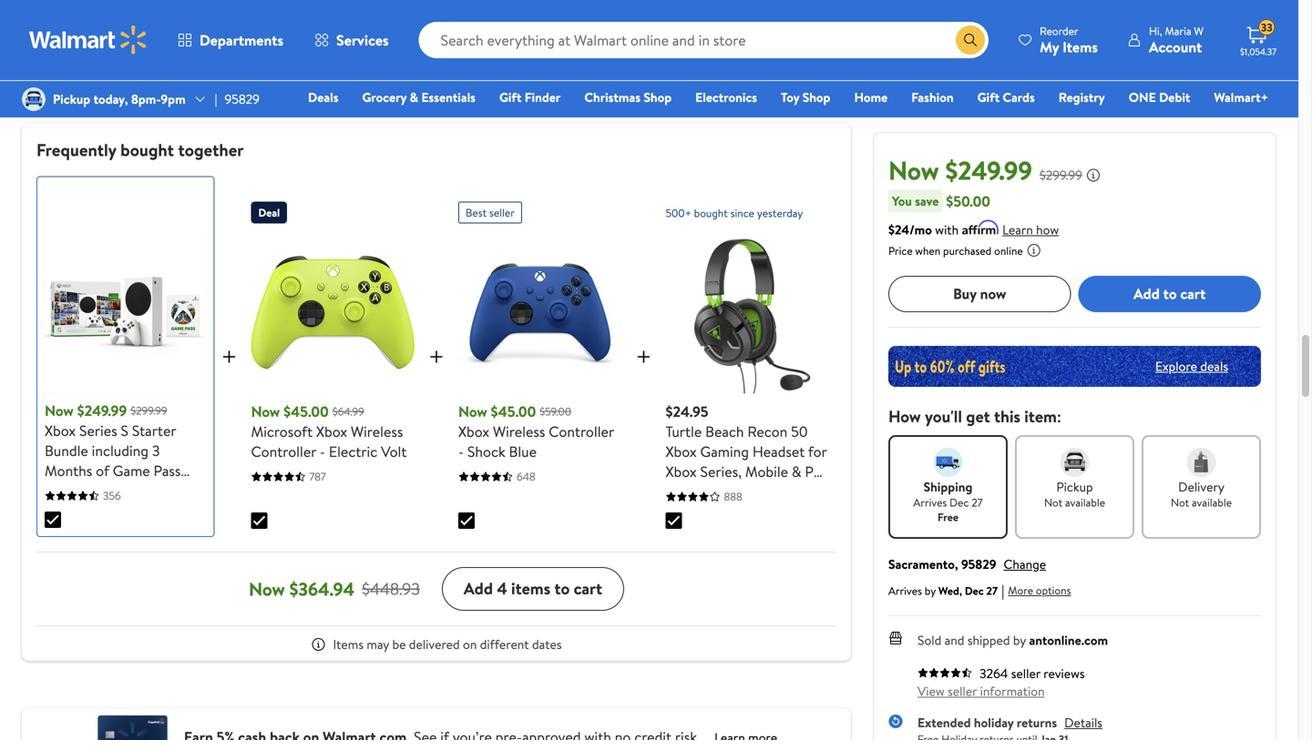 Task type: describe. For each thing, give the bounding box(es) containing it.
dec inside shipping arrives dec 27 free
[[950, 495, 969, 510]]

shipping
[[924, 478, 973, 496]]

home link
[[846, 87, 896, 107]]

learn how button
[[1002, 220, 1059, 239]]

1 vertical spatial |
[[1001, 581, 1004, 601]]

black
[[666, 502, 699, 522]]

buy now
[[953, 284, 1006, 304]]

services button
[[299, 18, 404, 62]]

$50.00
[[946, 191, 990, 211]]

deal
[[258, 205, 280, 220]]

pass
[[154, 461, 181, 481]]

affirm image
[[962, 220, 999, 234]]

california
[[36, 36, 99, 56]]

search icon image
[[963, 33, 978, 47]]

delivery not available
[[1171, 478, 1232, 510]]

1 horizontal spatial to
[[1163, 284, 1177, 304]]

including
[[92, 441, 149, 461]]

gift for gift cards
[[977, 88, 1000, 106]]

$64.99
[[332, 404, 364, 420]]

intent image for shipping image
[[933, 448, 963, 477]]

2 plus image from the left
[[633, 346, 655, 368]]

$24.95
[[666, 402, 708, 422]]

yesterday
[[757, 205, 803, 221]]

xbox inside now $45.00 $64.99 microsoft xbox wireless controller - electric volt
[[316, 422, 347, 442]]

on
[[463, 636, 477, 654]]

california state chemical warning text none
[[36, 36, 285, 79]]

deals
[[308, 88, 338, 106]]

state
[[102, 36, 136, 56]]

one debit
[[1129, 88, 1190, 106]]

95829 for |
[[225, 90, 260, 108]]

plus image
[[426, 346, 447, 368]]

different
[[480, 636, 529, 654]]

game
[[113, 461, 150, 481]]

reviews
[[1044, 665, 1085, 683]]

online
[[994, 243, 1023, 259]]

add for add to cart
[[1134, 284, 1160, 304]]

3264
[[979, 665, 1008, 683]]

christmas shop link
[[576, 87, 680, 107]]

fashion link
[[903, 87, 962, 107]]

blue
[[509, 442, 537, 462]]

wed,
[[938, 583, 962, 599]]

details button
[[1064, 714, 1102, 732]]

walmart+
[[1214, 88, 1268, 106]]

controller inside now $45.00 $64.99 microsoft xbox wireless controller - electric volt
[[251, 442, 316, 462]]

frequently bought together
[[36, 138, 244, 162]]

xbox down $24.95
[[666, 442, 697, 462]]

& inside $24.95 turtle beach recon 50 xbox gaming headset for xbox series, mobile & pc with 40mm speakers, black
[[792, 462, 801, 482]]

- inside now $45.00 $64.99 microsoft xbox wireless controller - electric volt
[[320, 442, 325, 462]]

recon
[[747, 422, 787, 442]]

change button
[[1004, 556, 1046, 573]]

microsoft
[[251, 422, 313, 442]]

reorder
[[1040, 23, 1078, 39]]

services
[[336, 30, 389, 50]]

you'll
[[925, 405, 962, 428]]

$45.00 for wireless
[[491, 402, 536, 422]]

intent image for delivery image
[[1187, 448, 1216, 477]]

gift finder
[[499, 88, 561, 106]]

add to cart button
[[1078, 276, 1261, 312]]

deals
[[1200, 358, 1228, 375]]

shop for christmas shop
[[644, 88, 672, 106]]

be
[[392, 636, 406, 654]]

electric
[[329, 442, 377, 462]]

learn how
[[1002, 221, 1059, 238]]

maria
[[1165, 23, 1191, 39]]

xbox inside now $45.00 $59.00 xbox wireless controller - shock blue
[[458, 422, 489, 442]]

may
[[367, 636, 389, 654]]

27 inside shipping arrives dec 27 free
[[971, 495, 983, 510]]

warnings image
[[815, 6, 836, 28]]

shop for toy shop
[[802, 88, 830, 106]]

40mm
[[696, 482, 738, 502]]

item:
[[1024, 405, 1062, 428]]

warning
[[202, 36, 255, 56]]

account
[[1149, 37, 1202, 57]]

arrives inside arrives by wed, dec 27 | more options
[[888, 583, 922, 599]]

$448.93
[[362, 578, 420, 601]]

free
[[938, 510, 959, 525]]

turtle beach recon 50 xbox gaming headset for xbox series, mobile & pc with 40mm speakers, black image
[[666, 231, 829, 395]]

explore
[[1155, 358, 1197, 375]]

information
[[980, 683, 1045, 700]]

500+ bought since yesterday
[[666, 205, 803, 221]]

today,
[[93, 90, 128, 108]]

seller for 3264
[[1011, 665, 1040, 683]]

now $45.00 $59.00 xbox wireless controller - shock blue
[[458, 402, 614, 462]]

1 vertical spatial items
[[333, 636, 364, 654]]

months
[[45, 461, 92, 481]]

toy
[[781, 88, 799, 106]]

sold
[[918, 632, 941, 649]]

walmart+ link
[[1206, 87, 1277, 107]]

change
[[1004, 556, 1046, 573]]

$24.95 turtle beach recon 50 xbox gaming headset for xbox series, mobile & pc with 40mm speakers, black
[[666, 402, 827, 522]]

sacramento,
[[888, 556, 958, 573]]

holiday
[[974, 714, 1014, 732]]

now $249.99
[[888, 153, 1032, 188]]

beach
[[705, 422, 744, 442]]

more
[[1008, 583, 1033, 598]]

$45.00 for xbox
[[284, 402, 329, 422]]

you
[[892, 192, 912, 210]]

christmas shop
[[584, 88, 672, 106]]

reorder my items
[[1040, 23, 1098, 57]]

explore deals link
[[1148, 350, 1236, 383]]

Search search field
[[419, 22, 989, 58]]

explore deals
[[1155, 358, 1228, 375]]

wireless inside now $45.00 $59.00 xbox wireless controller - shock blue
[[493, 422, 545, 442]]

headset
[[752, 442, 805, 462]]

$364.94
[[289, 577, 355, 602]]

series
[[79, 421, 117, 441]]

xbox series s starter bundle including 3 months of game pass ultimate image
[[45, 232, 206, 394]]

purchased
[[943, 243, 992, 259]]

capital one  earn 5% cash back on walmart.com. see if you're pre-approved with no credit risk. learn more element
[[714, 729, 777, 741]]

1 horizontal spatial with
[[935, 221, 959, 238]]

gift cards
[[977, 88, 1035, 106]]

arrives inside shipping arrives dec 27 free
[[913, 495, 947, 510]]

1 horizontal spatial $299.99
[[1039, 166, 1082, 184]]

bought for 500+
[[694, 205, 728, 221]]

Walmart Site-Wide search field
[[419, 22, 989, 58]]

home
[[854, 88, 888, 106]]

price when purchased online
[[888, 243, 1023, 259]]

delivery
[[1178, 478, 1224, 496]]

$24/mo
[[888, 221, 932, 238]]

how you'll get this item:
[[888, 405, 1062, 428]]

by inside arrives by wed, dec 27 | more options
[[925, 583, 936, 599]]



Task type: vqa. For each thing, say whether or not it's contained in the screenshot.
the $45.00
yes



Task type: locate. For each thing, give the bounding box(es) containing it.
xbox left blue
[[458, 422, 489, 442]]

cart
[[1180, 284, 1206, 304], [574, 578, 602, 601]]

add left 4
[[464, 578, 493, 601]]

| 95829
[[215, 90, 260, 108]]

grocery & essentials
[[362, 88, 476, 106]]

0 vertical spatial add
[[1134, 284, 1160, 304]]

1 vertical spatial cart
[[574, 578, 602, 601]]

1 horizontal spatial by
[[1013, 632, 1026, 649]]

& inside 'link'
[[410, 88, 418, 106]]

shop inside toy shop link
[[802, 88, 830, 106]]

1 not from the left
[[1044, 495, 1063, 510]]

items left may
[[333, 636, 364, 654]]

returns
[[1017, 714, 1057, 732]]

how
[[888, 405, 921, 428]]

1 vertical spatial $249.99
[[77, 401, 127, 421]]

1 vertical spatial to
[[554, 578, 570, 601]]

hi,
[[1149, 23, 1162, 39]]

add to cart
[[1134, 284, 1206, 304]]

pickup today, 8pm-9pm
[[53, 90, 186, 108]]

sold and shipped by antonline.com
[[918, 632, 1108, 649]]

by right "shipped"
[[1013, 632, 1026, 649]]

0 horizontal spatial $299.99
[[130, 403, 167, 419]]

0 horizontal spatial plus image
[[218, 346, 240, 368]]

2 available from the left
[[1192, 495, 1232, 510]]

0 horizontal spatial gift
[[499, 88, 522, 106]]

seller for view
[[948, 683, 977, 700]]

cart right 'items'
[[574, 578, 602, 601]]

1 horizontal spatial 95829
[[961, 556, 996, 573]]

0 vertical spatial |
[[215, 90, 217, 108]]

0 horizontal spatial available
[[1065, 495, 1105, 510]]

gift for gift finder
[[499, 88, 522, 106]]

not for delivery
[[1171, 495, 1189, 510]]

1 horizontal spatial wireless
[[493, 422, 545, 442]]

1 horizontal spatial $45.00
[[491, 402, 536, 422]]

add for add 4 items to cart
[[464, 578, 493, 601]]

0 horizontal spatial to
[[554, 578, 570, 601]]

1 horizontal spatial add
[[1134, 284, 1160, 304]]

wireless down $59.00
[[493, 422, 545, 442]]

$299.99 inside now $249.99 $299.99 xbox series s starter bundle including 3 months of game pass ultimate
[[130, 403, 167, 419]]

888
[[724, 489, 742, 505]]

wireless down $64.99
[[351, 422, 403, 442]]

now for now $249.99
[[888, 153, 939, 188]]

view
[[918, 683, 945, 700]]

with inside $24.95 turtle beach recon 50 xbox gaming headset for xbox series, mobile & pc with 40mm speakers, black
[[666, 482, 693, 502]]

for
[[808, 442, 827, 462]]

with
[[935, 221, 959, 238], [666, 482, 693, 502]]

bundle
[[45, 441, 88, 461]]

available inside the pickup not available
[[1065, 495, 1105, 510]]

not down the intent image for pickup
[[1044, 495, 1063, 510]]

shop right toy
[[802, 88, 830, 106]]

0 horizontal spatial seller
[[489, 205, 515, 220]]

seller right 3264
[[1011, 665, 1040, 683]]

1 vertical spatial 95829
[[961, 556, 996, 573]]

seller down 4.269 stars out of 5, based on 3264 seller reviews element
[[948, 683, 977, 700]]

together
[[178, 138, 244, 162]]

2 wireless from the left
[[493, 422, 545, 442]]

50
[[791, 422, 808, 442]]

pickup for not
[[1056, 478, 1093, 496]]

toy shop link
[[773, 87, 839, 107]]

27 inside arrives by wed, dec 27 | more options
[[986, 583, 998, 599]]

1 vertical spatial add
[[464, 578, 493, 601]]

1 horizontal spatial plus image
[[633, 346, 655, 368]]

gaming
[[700, 442, 749, 462]]

|
[[215, 90, 217, 108], [1001, 581, 1004, 601]]

1 - from the left
[[320, 442, 325, 462]]

0 horizontal spatial controller
[[251, 442, 316, 462]]

buy
[[953, 284, 977, 304]]

1 horizontal spatial -
[[458, 442, 464, 462]]

now left $364.94
[[249, 577, 285, 602]]

1 horizontal spatial available
[[1192, 495, 1232, 510]]

& left pc
[[792, 462, 801, 482]]

0 vertical spatial by
[[925, 583, 936, 599]]

 image
[[22, 87, 46, 111]]

this
[[994, 405, 1020, 428]]

0 horizontal spatial -
[[320, 442, 325, 462]]

now inside now $45.00 $64.99 microsoft xbox wireless controller - electric volt
[[251, 402, 280, 422]]

dec inside arrives by wed, dec 27 | more options
[[965, 583, 984, 599]]

xbox down $64.99
[[316, 422, 347, 442]]

1 horizontal spatial bought
[[694, 205, 728, 221]]

essentials
[[421, 88, 476, 106]]

gift left finder
[[499, 88, 522, 106]]

$249.99 up the $50.00 on the right top of the page
[[945, 153, 1032, 188]]

now left $64.99
[[251, 402, 280, 422]]

legal information image
[[1027, 243, 1041, 258]]

with up price when purchased online
[[935, 221, 959, 238]]

$249.99 up including
[[77, 401, 127, 421]]

1 horizontal spatial controller
[[549, 422, 614, 442]]

grocery & essentials link
[[354, 87, 484, 107]]

save
[[915, 192, 939, 210]]

$249.99 inside now $249.99 $299.99 xbox series s starter bundle including 3 months of game pass ultimate
[[77, 401, 127, 421]]

$1,054.37
[[1240, 46, 1277, 58]]

- up "787" on the bottom of page
[[320, 442, 325, 462]]

to
[[1163, 284, 1177, 304], [554, 578, 570, 601]]

0 horizontal spatial pickup
[[53, 90, 90, 108]]

0 horizontal spatial cart
[[574, 578, 602, 601]]

controller up "787" on the bottom of page
[[251, 442, 316, 462]]

1 shop from the left
[[644, 88, 672, 106]]

&
[[410, 88, 418, 106], [792, 462, 801, 482]]

1 vertical spatial &
[[792, 462, 801, 482]]

now
[[980, 284, 1006, 304]]

chemical
[[139, 36, 199, 56]]

arrives down sacramento,
[[888, 583, 922, 599]]

0 vertical spatial items
[[1062, 37, 1098, 57]]

not down intent image for delivery
[[1171, 495, 1189, 510]]

now for now $364.94 $448.93
[[249, 577, 285, 602]]

shop right christmas
[[644, 88, 672, 106]]

95829 down warning at the left of the page
[[225, 90, 260, 108]]

0 vertical spatial 27
[[971, 495, 983, 510]]

0 vertical spatial 95829
[[225, 90, 260, 108]]

microsoft xbox wireless controller - electric volt image
[[251, 231, 415, 395]]

sacramento, 95829 change
[[888, 556, 1046, 573]]

pickup inside the pickup not available
[[1056, 478, 1093, 496]]

1 vertical spatial with
[[666, 482, 693, 502]]

1 horizontal spatial |
[[1001, 581, 1004, 601]]

1 horizontal spatial items
[[1062, 37, 1098, 57]]

by
[[925, 583, 936, 599], [1013, 632, 1026, 649]]

seller for best
[[489, 205, 515, 220]]

controller inside now $45.00 $59.00 xbox wireless controller - shock blue
[[549, 422, 614, 442]]

2 shop from the left
[[802, 88, 830, 106]]

| right 9pm
[[215, 90, 217, 108]]

0 vertical spatial $299.99
[[1039, 166, 1082, 184]]

3264 seller reviews
[[979, 665, 1085, 683]]

bought left since
[[694, 205, 728, 221]]

0 vertical spatial to
[[1163, 284, 1177, 304]]

1 vertical spatial $299.99
[[130, 403, 167, 419]]

1 $45.00 from the left
[[284, 402, 329, 422]]

0 horizontal spatial |
[[215, 90, 217, 108]]

wireless inside now $45.00 $64.99 microsoft xbox wireless controller - electric volt
[[351, 422, 403, 442]]

available down the intent image for pickup
[[1065, 495, 1105, 510]]

series,
[[700, 462, 742, 482]]

1 available from the left
[[1065, 495, 1105, 510]]

0 vertical spatial pickup
[[53, 90, 90, 108]]

$45.00 inside now $45.00 $59.00 xbox wireless controller - shock blue
[[491, 402, 536, 422]]

available inside delivery not available
[[1192, 495, 1232, 510]]

2 $45.00 from the left
[[491, 402, 536, 422]]

0 horizontal spatial not
[[1044, 495, 1063, 510]]

text
[[258, 36, 285, 56]]

8pm-
[[131, 90, 161, 108]]

now $249.99 $299.99 xbox series s starter bundle including 3 months of game pass ultimate
[[45, 401, 181, 501]]

1 vertical spatial pickup
[[1056, 478, 1093, 496]]

27 left more
[[986, 583, 998, 599]]

now up you
[[888, 153, 939, 188]]

pickup
[[53, 90, 90, 108], [1056, 478, 1093, 496]]

by left wed,
[[925, 583, 936, 599]]

1 vertical spatial dec
[[965, 583, 984, 599]]

0 horizontal spatial bought
[[120, 138, 174, 162]]

1 horizontal spatial seller
[[948, 683, 977, 700]]

0 horizontal spatial shop
[[644, 88, 672, 106]]

& right the grocery
[[410, 88, 418, 106]]

| left more
[[1001, 581, 1004, 601]]

add
[[1134, 284, 1160, 304], [464, 578, 493, 601]]

departments button
[[162, 18, 299, 62]]

with left 40mm
[[666, 482, 693, 502]]

$45.00 left $64.99
[[284, 402, 329, 422]]

controller down $59.00
[[549, 422, 614, 442]]

xbox left series
[[45, 421, 76, 441]]

bought down 8pm-
[[120, 138, 174, 162]]

none
[[36, 61, 67, 79]]

pickup down none
[[53, 90, 90, 108]]

view seller information link
[[918, 683, 1045, 700]]

since
[[730, 205, 754, 221]]

to up "explore"
[[1163, 284, 1177, 304]]

0 vertical spatial $249.99
[[945, 153, 1032, 188]]

up to sixty percent off deals. shop now. image
[[888, 346, 1261, 387]]

not
[[1044, 495, 1063, 510], [1171, 495, 1189, 510]]

to right 'items'
[[554, 578, 570, 601]]

not inside delivery not available
[[1171, 495, 1189, 510]]

not inside the pickup not available
[[1044, 495, 1063, 510]]

0 horizontal spatial $45.00
[[284, 402, 329, 422]]

1 wireless from the left
[[351, 422, 403, 442]]

add 4 items to cart button
[[442, 568, 624, 611]]

dec down intent image for shipping
[[950, 495, 969, 510]]

now up the bundle
[[45, 401, 74, 421]]

1 horizontal spatial $249.99
[[945, 153, 1032, 188]]

one
[[1129, 88, 1156, 106]]

0 vertical spatial &
[[410, 88, 418, 106]]

toy shop
[[781, 88, 830, 106]]

buy now button
[[888, 276, 1071, 312]]

0 horizontal spatial 27
[[971, 495, 983, 510]]

of
[[96, 461, 109, 481]]

not for pickup
[[1044, 495, 1063, 510]]

available for pickup
[[1065, 495, 1105, 510]]

95829 for sacramento,
[[961, 556, 996, 573]]

cart up explore deals link
[[1180, 284, 1206, 304]]

wireless
[[351, 422, 403, 442], [493, 422, 545, 442]]

shipped
[[967, 632, 1010, 649]]

xbox wireless controller - shock blue image
[[458, 231, 622, 395]]

grocery
[[362, 88, 407, 106]]

s
[[121, 421, 128, 441]]

4.269 stars out of 5, based on 3264 seller reviews element
[[918, 668, 972, 679]]

shock
[[467, 442, 505, 462]]

xbox inside now $249.99 $299.99 xbox series s starter bundle including 3 months of game pass ultimate
[[45, 421, 76, 441]]

2 not from the left
[[1171, 495, 1189, 510]]

1 horizontal spatial gift
[[977, 88, 1000, 106]]

0 vertical spatial dec
[[950, 495, 969, 510]]

now for now $45.00 $64.99 microsoft xbox wireless controller - electric volt
[[251, 402, 280, 422]]

648
[[517, 469, 536, 485]]

1 plus image from the left
[[218, 346, 240, 368]]

1 vertical spatial 27
[[986, 583, 998, 599]]

2 gift from the left
[[977, 88, 1000, 106]]

95829 up arrives by wed, dec 27 | more options
[[961, 556, 996, 573]]

pickup for today,
[[53, 90, 90, 108]]

available for delivery
[[1192, 495, 1232, 510]]

now inside now $45.00 $59.00 xbox wireless controller - shock blue
[[458, 402, 487, 422]]

volt
[[381, 442, 407, 462]]

$299.99 left 'learn more about strikethrough prices' icon
[[1039, 166, 1082, 184]]

shipping arrives dec 27 free
[[913, 478, 983, 525]]

now for now $249.99 $299.99 xbox series s starter bundle including 3 months of game pass ultimate
[[45, 401, 74, 421]]

capitalone image
[[96, 716, 169, 741]]

356
[[103, 488, 121, 504]]

gift
[[499, 88, 522, 106], [977, 88, 1000, 106]]

1 horizontal spatial pickup
[[1056, 478, 1093, 496]]

1 vertical spatial by
[[1013, 632, 1026, 649]]

0 horizontal spatial items
[[333, 636, 364, 654]]

speakers,
[[741, 482, 801, 502]]

xbox
[[45, 421, 76, 441], [316, 422, 347, 442], [458, 422, 489, 442], [666, 442, 697, 462], [666, 462, 697, 482]]

shop inside christmas shop link
[[644, 88, 672, 106]]

add up "explore"
[[1134, 284, 1160, 304]]

0 horizontal spatial 95829
[[225, 90, 260, 108]]

gift finder link
[[491, 87, 569, 107]]

- inside now $45.00 $59.00 xbox wireless controller - shock blue
[[458, 442, 464, 462]]

1 gift from the left
[[499, 88, 522, 106]]

now inside now $249.99 $299.99 xbox series s starter bundle including 3 months of game pass ultimate
[[45, 401, 74, 421]]

0 horizontal spatial &
[[410, 88, 418, 106]]

2 - from the left
[[458, 442, 464, 462]]

0 horizontal spatial wireless
[[351, 422, 403, 442]]

$45.00 up blue
[[491, 402, 536, 422]]

frequently
[[36, 138, 116, 162]]

items right my
[[1062, 37, 1098, 57]]

now up shock
[[458, 402, 487, 422]]

arrives down intent image for shipping
[[913, 495, 947, 510]]

options
[[1036, 583, 1071, 598]]

learn more about strikethrough prices image
[[1086, 168, 1101, 182]]

gift left cards
[[977, 88, 1000, 106]]

cards
[[1003, 88, 1035, 106]]

pickup down the intent image for pickup
[[1056, 478, 1093, 496]]

0 horizontal spatial by
[[925, 583, 936, 599]]

$249.99 for now $249.99
[[945, 153, 1032, 188]]

extended holiday returns details
[[918, 714, 1102, 732]]

plus image
[[218, 346, 240, 368], [633, 346, 655, 368]]

items inside the reorder my items
[[1062, 37, 1098, 57]]

bought for frequently
[[120, 138, 174, 162]]

0 horizontal spatial with
[[666, 482, 693, 502]]

1 horizontal spatial shop
[[802, 88, 830, 106]]

and
[[945, 632, 964, 649]]

None checkbox
[[45, 512, 61, 528], [251, 513, 267, 529], [458, 513, 475, 529], [666, 513, 682, 529], [45, 512, 61, 528], [251, 513, 267, 529], [458, 513, 475, 529], [666, 513, 682, 529]]

33
[[1261, 20, 1273, 35]]

items
[[511, 578, 550, 601]]

1 horizontal spatial &
[[792, 462, 801, 482]]

dates
[[532, 636, 562, 654]]

intent image for pickup image
[[1060, 448, 1089, 477]]

$45.00 inside now $45.00 $64.99 microsoft xbox wireless controller - electric volt
[[284, 402, 329, 422]]

more options button
[[1008, 583, 1071, 598]]

walmart image
[[29, 26, 148, 55]]

shop
[[644, 88, 672, 106], [802, 88, 830, 106]]

0 vertical spatial arrives
[[913, 495, 947, 510]]

27 right 'free'
[[971, 495, 983, 510]]

1 vertical spatial bought
[[694, 205, 728, 221]]

1 horizontal spatial 27
[[986, 583, 998, 599]]

$249.99 for now $249.99 $299.99 xbox series s starter bundle including 3 months of game pass ultimate
[[77, 401, 127, 421]]

0 vertical spatial with
[[935, 221, 959, 238]]

2 horizontal spatial seller
[[1011, 665, 1040, 683]]

fashion
[[911, 88, 954, 106]]

xbox left series, at the right bottom of page
[[666, 462, 697, 482]]

available down intent image for delivery
[[1192, 495, 1232, 510]]

seller right best
[[489, 205, 515, 220]]

0 vertical spatial bought
[[120, 138, 174, 162]]

0 horizontal spatial $249.99
[[77, 401, 127, 421]]

3
[[152, 441, 160, 461]]

$299.99 up starter
[[130, 403, 167, 419]]

dec right wed,
[[965, 583, 984, 599]]

1 horizontal spatial cart
[[1180, 284, 1206, 304]]

debit
[[1159, 88, 1190, 106]]

you save $50.00
[[892, 191, 990, 211]]

- left shock
[[458, 442, 464, 462]]

0 vertical spatial cart
[[1180, 284, 1206, 304]]

0 horizontal spatial add
[[464, 578, 493, 601]]

now for now $45.00 $59.00 xbox wireless controller - shock blue
[[458, 402, 487, 422]]

1 horizontal spatial not
[[1171, 495, 1189, 510]]

1 vertical spatial arrives
[[888, 583, 922, 599]]



